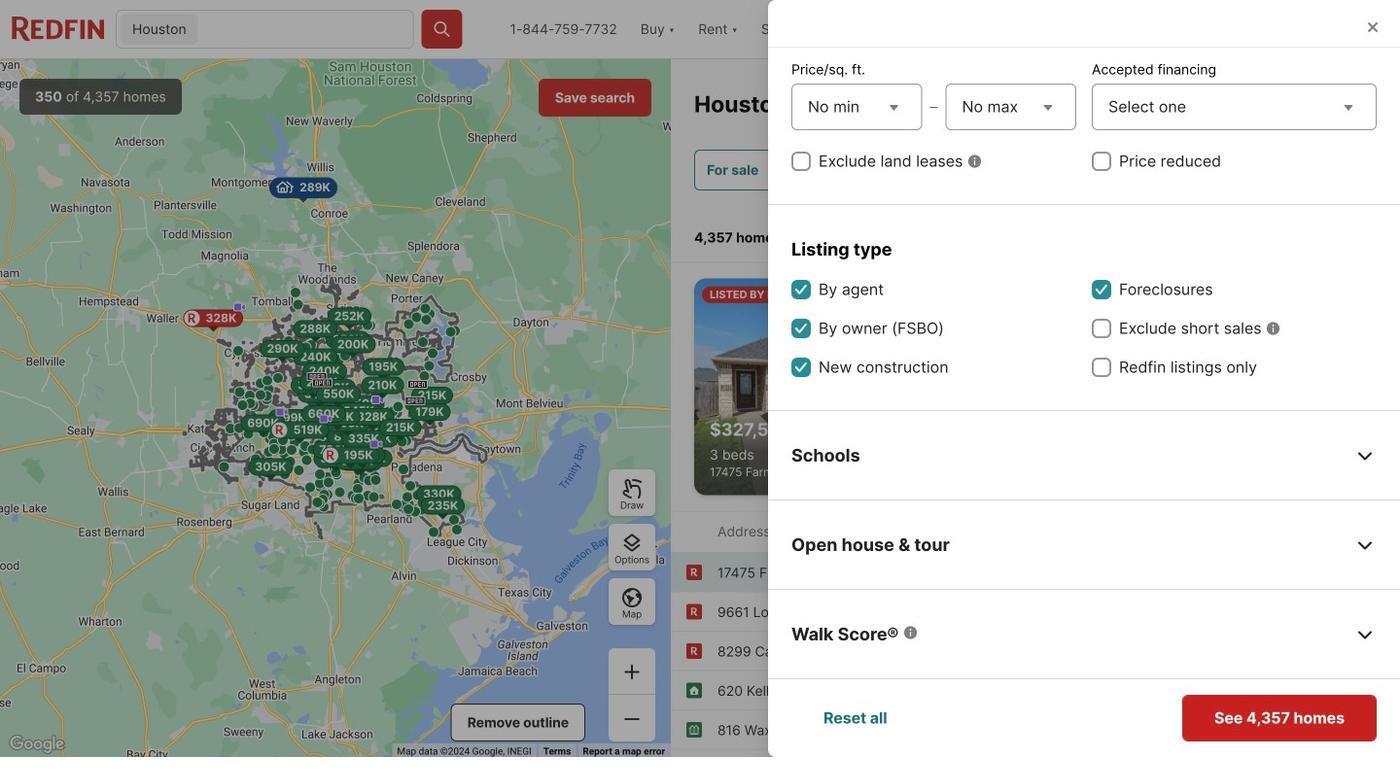 Task type: describe. For each thing, give the bounding box(es) containing it.
submit search image
[[432, 19, 452, 39]]

google image
[[5, 732, 69, 757]]

map region
[[0, 59, 671, 757]]



Task type: locate. For each thing, give the bounding box(es) containing it.
None checkbox
[[1092, 280, 1111, 299], [791, 319, 811, 338], [1092, 280, 1111, 299], [791, 319, 811, 338]]

None checkbox
[[791, 152, 811, 171], [1092, 152, 1111, 171], [791, 280, 811, 299], [1092, 319, 1111, 338], [791, 358, 811, 377], [1092, 358, 1111, 377], [791, 152, 811, 171], [1092, 152, 1111, 171], [791, 280, 811, 299], [1092, 319, 1111, 338], [791, 358, 811, 377], [1092, 358, 1111, 377]]

None search field
[[202, 11, 413, 50]]

dialog
[[768, 0, 1400, 757]]

select a min and max value element
[[791, 80, 1076, 134]]



Task type: vqa. For each thing, say whether or not it's contained in the screenshot.
the Map region
yes



